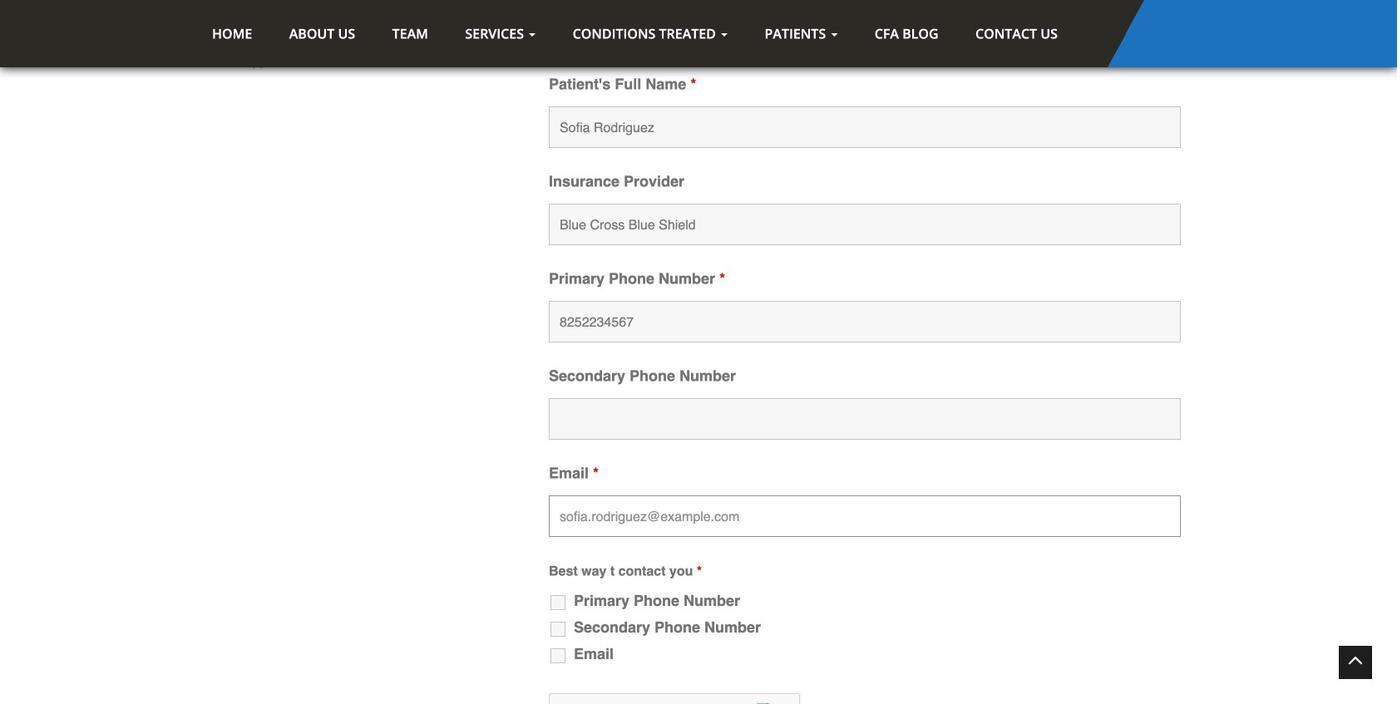 Task type: describe. For each thing, give the bounding box(es) containing it.
angle up image
[[1348, 648, 1364, 673]]



Task type: vqa. For each thing, say whether or not it's contained in the screenshot.
phone field
yes



Task type: locate. For each thing, give the bounding box(es) containing it.
None telephone field
[[549, 398, 1181, 440]]

None email field
[[549, 496, 1181, 537]]

None telephone field
[[549, 301, 1181, 343]]

None text field
[[549, 106, 1181, 148], [549, 204, 1181, 245], [549, 106, 1181, 148], [549, 204, 1181, 245]]



